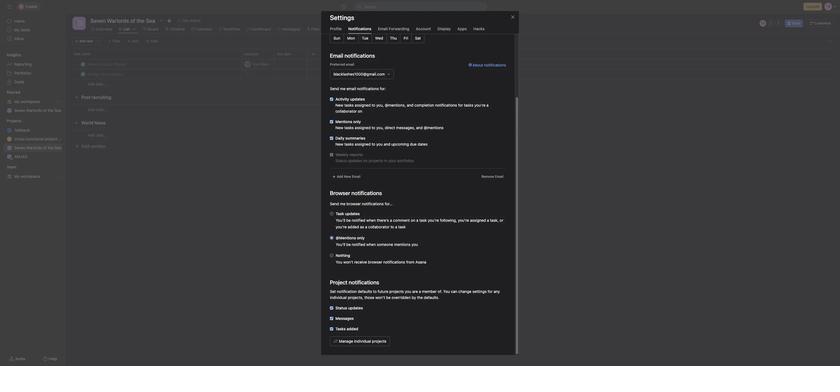 Task type: locate. For each thing, give the bounding box(es) containing it.
2 you, from the top
[[377, 125, 384, 130]]

2 send from the top
[[330, 201, 339, 206]]

workspace inside starred element
[[21, 99, 40, 104]]

1 horizontal spatial individual
[[354, 339, 371, 344]]

1 add task… from the top
[[88, 82, 107, 86]]

tasks
[[336, 327, 346, 331]]

1 vertical spatial collaborator
[[368, 225, 390, 229]]

email inside 'add new email' button
[[352, 175, 361, 179]]

messages up tasks added
[[336, 316, 354, 321]]

for inside the activity updates new tasks assigned to you, @mentions, and completion notifications for tasks you're a collaborator on
[[458, 103, 463, 107]]

tasks inside daily summaries new tasks assigned to you and upcoming due dates
[[345, 142, 354, 147]]

1 status from the top
[[336, 158, 347, 163]]

projects inside set notification defaults to future projects you are a member of. you can change settings for any individual projects, those won't be overridden by the defaults.
[[390, 289, 404, 294]]

team
[[7, 165, 16, 169]]

email inside 'remove email' button
[[495, 175, 504, 179]]

email forwarding
[[378, 26, 410, 31]]

warlords for 1st 'seven warlords of the sea' link from the bottom
[[26, 145, 42, 150]]

you, inside the activity updates new tasks assigned to you, @mentions, and completion notifications for tasks you're a collaborator on
[[377, 103, 384, 107]]

assigned for updates
[[355, 103, 371, 107]]

from
[[406, 260, 415, 264]]

1 vertical spatial send
[[330, 201, 339, 206]]

of inside projects element
[[43, 145, 47, 150]]

1 horizontal spatial you
[[444, 289, 450, 294]]

2 vertical spatial on
[[411, 218, 416, 223]]

settings
[[473, 289, 487, 294]]

sea inside starred element
[[54, 108, 61, 113]]

2 notified from the top
[[352, 242, 365, 247]]

assigned down summaries
[[355, 142, 371, 147]]

status
[[336, 158, 347, 163], [336, 306, 347, 310]]

the inside starred element
[[48, 108, 53, 113]]

my workspace link
[[3, 97, 63, 106], [3, 172, 63, 181]]

2 vertical spatial task
[[399, 225, 406, 229]]

updates inside task updates you'll be notified when there's a comment on a task you're following, you're assigned a task, or you're added as a collaborator to a task
[[345, 211, 360, 216]]

1 vertical spatial sea
[[54, 145, 61, 150]]

0 vertical spatial and
[[407, 103, 414, 107]]

to for only
[[372, 125, 375, 130]]

warlords up talkback link
[[26, 108, 42, 113]]

0 vertical spatial my workspace link
[[3, 97, 63, 106]]

2 seven warlords of the sea from the top
[[14, 145, 61, 150]]

task for task updates you'll be notified when there's a comment on a task you're following, you're assigned a task, or you're added as a collaborator to a task
[[336, 211, 344, 216]]

1 vertical spatial tb
[[246, 62, 250, 66]]

amjad
[[14, 154, 27, 159]]

add task… up the section
[[88, 133, 107, 137]]

files link
[[307, 26, 320, 32]]

remove from starred image
[[167, 18, 171, 23]]

seven warlords of the sea link down functional
[[3, 143, 63, 152]]

notifications
[[485, 63, 506, 67], [357, 86, 379, 91], [436, 103, 457, 107], [362, 201, 384, 206], [384, 260, 405, 264]]

2 my workspace link from the top
[[3, 172, 63, 181]]

add section
[[81, 144, 106, 149]]

when inside task updates you'll be notified when there's a comment on a task you're following, you're assigned a task, or you're added as a collaborator to a task
[[367, 218, 376, 223]]

my tasks
[[14, 27, 30, 32]]

1 vertical spatial individual
[[354, 339, 371, 344]]

to for summaries
[[372, 142, 375, 147]]

my workspace inside the teams element
[[14, 174, 40, 179]]

task up you'll
[[336, 211, 344, 216]]

add task… button down 'assign hq locations' text box
[[88, 81, 107, 87]]

send up activity
[[330, 86, 339, 91]]

completed image inside recruiting top pirates cell
[[80, 61, 86, 67]]

you left are
[[405, 289, 411, 294]]

projects,
[[348, 295, 364, 300]]

completed image inside assign hq locations cell
[[80, 71, 86, 77]]

seven warlords of the sea down 'cross-functional project plan'
[[14, 145, 61, 150]]

1 horizontal spatial you
[[405, 289, 411, 294]]

seven warlords of the sea inside projects element
[[14, 145, 61, 150]]

my workspace
[[14, 99, 40, 104], [14, 174, 40, 179]]

updates down projects,
[[348, 306, 363, 310]]

you're down you'll
[[336, 225, 347, 229]]

1 vertical spatial seven
[[14, 145, 25, 150]]

insights element
[[0, 50, 66, 87]]

blacklashes1000@gmail.com
[[334, 72, 385, 76]]

1 of from the top
[[43, 108, 47, 113]]

board link
[[143, 26, 159, 32]]

task,
[[490, 218, 499, 223]]

0 vertical spatial email
[[346, 62, 355, 67]]

2 vertical spatial the
[[417, 295, 423, 300]]

1 vertical spatial you
[[444, 289, 450, 294]]

browser right receive
[[368, 260, 383, 264]]

1 sea from the top
[[54, 108, 61, 113]]

add task… for news
[[88, 133, 107, 137]]

2 my workspace from the top
[[14, 174, 40, 179]]

added left 'as'
[[348, 225, 359, 229]]

tasks down mentions
[[345, 125, 354, 130]]

0 vertical spatial added
[[348, 225, 359, 229]]

notifications inside nothing you won't receive browser notifications from asana
[[384, 260, 405, 264]]

individual inside set notification defaults to future projects you are a member of. you can change settings for any individual projects, those won't be overridden by the defaults.
[[330, 295, 347, 300]]

assigned inside the activity updates new tasks assigned to you, @mentions, and completion notifications for tasks you're a collaborator on
[[355, 103, 371, 107]]

world news button
[[81, 118, 106, 128]]

invite button
[[5, 354, 29, 364]]

2 horizontal spatial on
[[411, 218, 416, 223]]

sea inside projects element
[[54, 145, 61, 150]]

add task… button for recruiting
[[88, 107, 107, 113]]

3 my from the top
[[14, 174, 20, 179]]

3 task… from the top
[[96, 133, 107, 137]]

1 seven warlords of the sea from the top
[[14, 108, 61, 113]]

task up name
[[87, 39, 93, 43]]

individual inside manage individual projects 'button'
[[354, 339, 371, 344]]

0 vertical spatial seven warlords of the sea link
[[3, 106, 63, 115]]

only for mentions only
[[353, 119, 361, 124]]

3 add task… button from the top
[[88, 132, 107, 138]]

2 add task… button from the top
[[88, 107, 107, 113]]

1 vertical spatial messages
[[336, 316, 354, 321]]

None checkbox
[[330, 120, 333, 123], [330, 153, 333, 156], [330, 120, 333, 123], [330, 153, 333, 156]]

added right tasks
[[347, 327, 358, 331]]

Completed checkbox
[[80, 71, 86, 77]]

1 me from the top
[[340, 86, 346, 91]]

0 horizontal spatial email
[[352, 175, 361, 179]]

recruiting
[[92, 95, 111, 100]]

2 workspace from the top
[[21, 174, 40, 179]]

email right remove
[[495, 175, 504, 179]]

remove email button
[[479, 173, 506, 181]]

you
[[377, 142, 383, 147], [412, 242, 418, 247], [405, 289, 411, 294]]

tasks
[[21, 27, 30, 32], [345, 103, 354, 107], [464, 103, 474, 107], [345, 125, 354, 130], [345, 142, 354, 147]]

task… for news
[[96, 133, 107, 137]]

daily summaries new tasks assigned to you and upcoming due dates
[[336, 136, 428, 147]]

email notifications
[[330, 53, 375, 59]]

task
[[87, 39, 93, 43], [420, 218, 427, 223], [399, 225, 406, 229]]

1 horizontal spatial for
[[488, 289, 493, 294]]

of for 1st 'seven warlords of the sea' link from the bottom
[[43, 145, 47, 150]]

notifications right completion
[[436, 103, 457, 107]]

to up "weekly reports status updates on projects in your portfolios" at the left of page
[[372, 142, 375, 147]]

email up activity
[[347, 86, 356, 91]]

0 vertical spatial individual
[[330, 295, 347, 300]]

comment
[[393, 218, 410, 223]]

0 horizontal spatial for
[[458, 103, 463, 107]]

for inside set notification defaults to future projects you are a member of. you can change settings for any individual projects, those won't be overridden by the defaults.
[[488, 289, 493, 294]]

on inside the activity updates new tasks assigned to you, @mentions, and completion notifications for tasks you're a collaborator on
[[358, 109, 362, 114]]

0 horizontal spatial browser
[[347, 201, 361, 206]]

mentions
[[394, 242, 411, 247]]

0 vertical spatial projects
[[369, 158, 383, 163]]

send up you'll
[[330, 201, 339, 206]]

due
[[277, 52, 283, 56]]

1 horizontal spatial collaborator
[[368, 225, 390, 229]]

tb inside button
[[761, 21, 765, 25]]

email up browser notifications
[[352, 175, 361, 179]]

0 vertical spatial tb
[[761, 21, 765, 25]]

only right mentions
[[353, 119, 361, 124]]

assign hq locations cell
[[66, 69, 242, 79]]

workflow link
[[219, 26, 240, 32]]

2 vertical spatial my
[[14, 174, 20, 179]]

me for browser
[[340, 201, 346, 206]]

add section button
[[73, 141, 108, 151]]

updates inside the activity updates new tasks assigned to you, @mentions, and completion notifications for tasks you're a collaborator on
[[350, 97, 365, 101]]

when
[[367, 218, 376, 223], [367, 242, 376, 247]]

1 vertical spatial the
[[48, 145, 53, 150]]

send
[[330, 86, 339, 91], [330, 201, 339, 206]]

be down future
[[386, 295, 391, 300]]

dates
[[418, 142, 428, 147]]

add
[[79, 39, 86, 43], [88, 82, 95, 86], [88, 107, 95, 112], [88, 133, 95, 137], [81, 144, 90, 149], [337, 175, 343, 179]]

you inside nothing you won't receive browser notifications from asana
[[336, 260, 343, 264]]

1 horizontal spatial email
[[378, 26, 388, 31]]

1 vertical spatial projects
[[390, 289, 404, 294]]

1 vertical spatial task…
[[96, 107, 107, 112]]

starred
[[7, 90, 20, 95]]

tb button
[[760, 20, 767, 27]]

task down comment
[[399, 225, 406, 229]]

0 vertical spatial add task… button
[[88, 81, 107, 87]]

@mentions,
[[385, 103, 406, 107]]

files
[[312, 27, 320, 31]]

None radio
[[330, 254, 334, 257]]

0 vertical spatial me
[[340, 86, 346, 91]]

set notification defaults to future projects you are a member of. you can change settings for any individual projects, those won't be overridden by the defaults.
[[330, 289, 500, 300]]

me up you'll
[[340, 201, 346, 206]]

of up talkback link
[[43, 108, 47, 113]]

2 add task… row from the top
[[66, 104, 841, 115]]

tb inside row
[[246, 62, 250, 66]]

1 vertical spatial workspace
[[21, 174, 40, 179]]

warlords down the cross-functional project plan link
[[26, 145, 42, 150]]

Completed checkbox
[[80, 61, 86, 67]]

when inside @mentions only you'll be notified when someone mentions you
[[367, 242, 376, 247]]

seven warlords of the sea inside starred element
[[14, 108, 61, 113]]

cross-functional project plan
[[14, 137, 66, 141]]

1 warlords from the top
[[26, 108, 42, 113]]

add inside the header untitled section tree grid
[[88, 82, 95, 86]]

calendar
[[196, 27, 212, 31]]

row
[[66, 49, 841, 59], [73, 59, 834, 59], [66, 59, 841, 69], [66, 69, 841, 79]]

task… down 'assign hq locations' text box
[[96, 82, 107, 86]]

new down the daily
[[336, 142, 344, 147]]

be right you'll
[[347, 218, 351, 223]]

2 when from the top
[[367, 242, 376, 247]]

my for my tasks link
[[14, 27, 20, 32]]

only inside mentions only new tasks assigned to you, direct messages, and @mentions
[[353, 119, 361, 124]]

of inside starred element
[[43, 108, 47, 113]]

teams element
[[0, 162, 66, 182]]

0 horizontal spatial on
[[358, 109, 362, 114]]

assignee
[[244, 52, 259, 56]]

collaborator inside task updates you'll be notified when there's a comment on a task you're following, you're assigned a task, or you're added as a collaborator to a task
[[368, 225, 390, 229]]

new up browser notifications
[[344, 175, 351, 179]]

of down 'cross-functional project plan'
[[43, 145, 47, 150]]

add up post recruiting button
[[88, 82, 95, 86]]

0 vertical spatial when
[[367, 218, 376, 223]]

my down team
[[14, 174, 20, 179]]

only down 'as'
[[357, 236, 365, 240]]

1 when from the top
[[367, 218, 376, 223]]

my inside starred element
[[14, 99, 20, 104]]

1 vertical spatial for
[[488, 289, 493, 294]]

sea for 'seven warlords of the sea' link within starred element
[[54, 108, 61, 113]]

completed image down completed option
[[80, 71, 86, 77]]

1 vertical spatial of
[[43, 145, 47, 150]]

1 vertical spatial status
[[336, 306, 347, 310]]

dashboard link
[[247, 26, 271, 32]]

be inside set notification defaults to future projects you are a member of. you can change settings for any individual projects, those won't be overridden by the defaults.
[[386, 295, 391, 300]]

reporting
[[14, 62, 32, 67]]

1 vertical spatial my
[[14, 99, 20, 104]]

global element
[[0, 13, 66, 46]]

1 you, from the top
[[377, 103, 384, 107]]

0 vertical spatial for
[[458, 103, 463, 107]]

be inside @mentions only you'll be notified when someone mentions you
[[347, 242, 351, 247]]

the right by
[[417, 295, 423, 300]]

2 horizontal spatial email
[[495, 175, 504, 179]]

my for my workspace link within the starred element
[[14, 99, 20, 104]]

assigned down "send me email notifications for:"
[[355, 103, 371, 107]]

to up daily summaries new tasks assigned to you and upcoming due dates
[[372, 125, 375, 130]]

2 sea from the top
[[54, 145, 61, 150]]

projects inside manage individual projects 'button'
[[372, 339, 387, 344]]

my up "inbox"
[[14, 27, 20, 32]]

2 warlords from the top
[[26, 145, 42, 150]]

news
[[94, 120, 106, 125]]

status down weekly
[[336, 158, 347, 163]]

0 vertical spatial sea
[[54, 108, 61, 113]]

add up task name
[[79, 39, 86, 43]]

someone
[[377, 242, 393, 247]]

notified up 'as'
[[352, 218, 365, 223]]

email up wed
[[378, 26, 388, 31]]

0 vertical spatial completed image
[[80, 61, 86, 67]]

0 vertical spatial notified
[[352, 218, 365, 223]]

my inside global element
[[14, 27, 20, 32]]

updates down "send me email notifications for:"
[[350, 97, 365, 101]]

to up the won't in the left bottom of the page
[[373, 289, 377, 294]]

messages
[[282, 27, 301, 31], [336, 316, 354, 321]]

updates down send me browser notifications for…
[[345, 211, 360, 216]]

browser inside nothing you won't receive browser notifications from asana
[[368, 260, 383, 264]]

world news
[[81, 120, 106, 125]]

you inside set notification defaults to future projects you are a member of. you can change settings for any individual projects, those won't be overridden by the defaults.
[[405, 289, 411, 294]]

1 seven from the top
[[14, 108, 25, 113]]

invite
[[15, 357, 25, 361]]

new inside mentions only new tasks assigned to you, direct messages, and @mentions
[[336, 125, 344, 130]]

add left the section
[[81, 144, 90, 149]]

you, inside mentions only new tasks assigned to you, direct messages, and @mentions
[[377, 125, 384, 130]]

3 add task… row from the top
[[66, 130, 841, 140]]

seven warlords of the sea up talkback link
[[14, 108, 61, 113]]

add task… down 'assign hq locations' text box
[[88, 82, 107, 86]]

1 workspace from the top
[[21, 99, 40, 104]]

0 vertical spatial seven
[[14, 108, 25, 113]]

you,
[[377, 103, 384, 107], [377, 125, 384, 130]]

2 horizontal spatial you
[[412, 242, 418, 247]]

for…
[[385, 201, 393, 206]]

task inside 'button'
[[87, 39, 93, 43]]

messages left files link
[[282, 27, 301, 31]]

notified inside task updates you'll be notified when there's a comment on a task you're following, you're assigned a task, or you're added as a collaborator to a task
[[352, 218, 365, 223]]

0 vertical spatial collaborator
[[336, 109, 357, 114]]

1 my workspace link from the top
[[3, 97, 63, 106]]

0 vertical spatial the
[[48, 108, 53, 113]]

1 my from the top
[[14, 27, 20, 32]]

you're left the following,
[[428, 218, 439, 223]]

projects element
[[0, 116, 66, 162]]

1 vertical spatial be
[[347, 242, 351, 247]]

tyler black
[[252, 62, 269, 66]]

1 horizontal spatial messages
[[336, 316, 354, 321]]

defaults.
[[424, 295, 440, 300]]

task… down recruiting
[[96, 107, 107, 112]]

a right the you're
[[487, 103, 489, 107]]

Tasks added checkbox
[[330, 327, 333, 331]]

assigned for only
[[355, 125, 371, 130]]

tasks down home
[[21, 27, 30, 32]]

assigned inside mentions only new tasks assigned to you, direct messages, and @mentions
[[355, 125, 371, 130]]

1 vertical spatial add task…
[[88, 107, 107, 112]]

profile button
[[330, 26, 342, 34]]

None checkbox
[[330, 98, 333, 101], [330, 137, 333, 140], [330, 98, 333, 101], [330, 137, 333, 140]]

1 vertical spatial task
[[420, 218, 427, 223]]

you down nothing
[[336, 260, 343, 264]]

you, left @mentions,
[[377, 103, 384, 107]]

0 vertical spatial add task… row
[[66, 79, 841, 89]]

on right comment
[[411, 218, 416, 223]]

activity updates new tasks assigned to you, @mentions, and completion notifications for tasks you're a collaborator on
[[336, 97, 489, 114]]

only
[[353, 119, 361, 124], [357, 236, 365, 240]]

0 horizontal spatial messages
[[282, 27, 301, 31]]

2 of from the top
[[43, 145, 47, 150]]

0 vertical spatial on
[[358, 109, 362, 114]]

2 my from the top
[[14, 99, 20, 104]]

0 vertical spatial add task…
[[88, 82, 107, 86]]

you for and
[[377, 142, 383, 147]]

be for you'll
[[347, 218, 351, 223]]

my
[[14, 27, 20, 32], [14, 99, 20, 104], [14, 174, 20, 179]]

when for someone
[[367, 242, 376, 247]]

task… up the section
[[96, 133, 107, 137]]

you up "weekly reports status updates on projects in your portfolios" at the left of page
[[377, 142, 383, 147]]

projects button
[[0, 118, 22, 124]]

to inside mentions only new tasks assigned to you, direct messages, and @mentions
[[372, 125, 375, 130]]

hide sidebar image
[[7, 4, 12, 9]]

the up talkback link
[[48, 108, 53, 113]]

completed image for 'assign hq locations' text box
[[80, 71, 86, 77]]

hacks
[[474, 26, 485, 31]]

add down weekly
[[337, 175, 343, 179]]

1 vertical spatial my workspace link
[[3, 172, 63, 181]]

notifications left 'from'
[[384, 260, 405, 264]]

assigned inside daily summaries new tasks assigned to you and upcoming due dates
[[355, 142, 371, 147]]

you for are
[[405, 289, 411, 294]]

individual
[[330, 295, 347, 300], [354, 339, 371, 344]]

1 send from the top
[[330, 86, 339, 91]]

0 horizontal spatial you
[[336, 260, 343, 264]]

new
[[336, 103, 344, 107], [336, 125, 344, 130], [336, 142, 344, 147], [344, 175, 351, 179]]

2 completed image from the top
[[80, 71, 86, 77]]

you're
[[428, 218, 439, 223], [458, 218, 469, 223], [336, 225, 347, 229]]

1 horizontal spatial task
[[399, 225, 406, 229]]

tasks inside mentions only new tasks assigned to you, direct messages, and @mentions
[[345, 125, 354, 130]]

1 vertical spatial seven warlords of the sea link
[[3, 143, 63, 152]]

1 notified from the top
[[352, 218, 365, 223]]

2 seven from the top
[[14, 145, 25, 150]]

1 horizontal spatial tb
[[761, 21, 765, 25]]

add task… button up the section
[[88, 132, 107, 138]]

0 vertical spatial workspace
[[21, 99, 40, 104]]

collaborator up mentions
[[336, 109, 357, 114]]

summaries
[[346, 136, 366, 140]]

completed image
[[80, 61, 86, 67], [80, 71, 86, 77]]

2 vertical spatial be
[[386, 295, 391, 300]]

completed image up completed checkbox
[[80, 61, 86, 67]]

individual right manage
[[354, 339, 371, 344]]

3 add task… from the top
[[88, 133, 107, 137]]

a
[[487, 103, 489, 107], [390, 218, 392, 223], [417, 218, 419, 223], [487, 218, 489, 223], [365, 225, 367, 229], [395, 225, 398, 229], [419, 289, 421, 294]]

task inside task updates you'll be notified when there's a comment on a task you're following, you're assigned a task, or you're added as a collaborator to a task
[[336, 211, 344, 216]]

2 vertical spatial add task… row
[[66, 130, 841, 140]]

for left any at the bottom of page
[[488, 289, 493, 294]]

new down activity
[[336, 103, 344, 107]]

1 task… from the top
[[96, 82, 107, 86]]

1 add task… row from the top
[[66, 79, 841, 89]]

collaborator down there's
[[368, 225, 390, 229]]

black
[[261, 62, 269, 66]]

collapse task list for this section image
[[74, 121, 79, 125]]

add task… row for world news
[[66, 130, 841, 140]]

updates for status
[[348, 306, 363, 310]]

to left @mentions,
[[372, 103, 375, 107]]

1 horizontal spatial browser
[[368, 260, 383, 264]]

the inside projects element
[[48, 145, 53, 150]]

1 horizontal spatial on
[[363, 158, 368, 163]]

workspace down amjad link
[[21, 174, 40, 179]]

task name
[[74, 52, 90, 56]]

1 vertical spatial completed image
[[80, 71, 86, 77]]

team button
[[0, 164, 16, 170]]

0 vertical spatial task…
[[96, 82, 107, 86]]

and left upcoming
[[384, 142, 391, 147]]

add task…
[[88, 82, 107, 86], [88, 107, 107, 112], [88, 133, 107, 137]]

2 add task… from the top
[[88, 107, 107, 112]]

seven inside projects element
[[14, 145, 25, 150]]

notified down "@mentions" on the bottom
[[352, 242, 365, 247]]

1 vertical spatial browser
[[368, 260, 383, 264]]

you inside daily summaries new tasks assigned to you and upcoming due dates
[[377, 142, 383, 147]]

0 vertical spatial task
[[87, 39, 93, 43]]

the inside set notification defaults to future projects you are a member of. you can change settings for any individual projects, those won't be overridden by the defaults.
[[417, 295, 423, 300]]

you, left direct in the top left of the page
[[377, 125, 384, 130]]

a right are
[[419, 289, 421, 294]]

task for task name
[[74, 52, 81, 56]]

tasks down summaries
[[345, 142, 354, 147]]

@mentions
[[424, 125, 444, 130]]

project
[[45, 137, 57, 141]]

completion
[[415, 103, 434, 107]]

header untitled section tree grid
[[66, 59, 841, 89]]

Status updates checkbox
[[330, 307, 333, 310]]

seven up projects
[[14, 108, 25, 113]]

my workspace link down goals link
[[3, 97, 63, 106]]

1 my workspace from the top
[[14, 99, 40, 104]]

to inside the activity updates new tasks assigned to you, @mentions, and completion notifications for tasks you're a collaborator on
[[372, 103, 375, 107]]

be inside task updates you'll be notified when there's a comment on a task you're following, you're assigned a task, or you're added as a collaborator to a task
[[347, 218, 351, 223]]

2 vertical spatial task…
[[96, 133, 107, 137]]

new down mentions
[[336, 125, 344, 130]]

0 horizontal spatial tb
[[246, 62, 250, 66]]

projects
[[7, 118, 22, 123]]

1 horizontal spatial task
[[336, 211, 344, 216]]

name
[[82, 52, 90, 56]]

overridden
[[392, 295, 411, 300]]

0 horizontal spatial collaborator
[[336, 109, 357, 114]]

1 add task… button from the top
[[88, 81, 107, 87]]

cross-functional project plan link
[[3, 135, 66, 143]]

warlords inside projects element
[[26, 145, 42, 150]]

a inside set notification defaults to future projects you are a member of. you can change settings for any individual projects, those won't be overridden by the defaults.
[[419, 289, 421, 294]]

warlords
[[26, 108, 42, 113], [26, 145, 42, 150]]

2 horizontal spatial and
[[416, 125, 423, 130]]

to inside daily summaries new tasks assigned to you and upcoming due dates
[[372, 142, 375, 147]]

for left the you're
[[458, 103, 463, 107]]

task right comment
[[420, 218, 427, 223]]

on down "send me email notifications for:"
[[358, 109, 362, 114]]

None radio
[[330, 212, 334, 216], [330, 236, 334, 240], [330, 212, 334, 216], [330, 236, 334, 240]]

manage individual projects button
[[330, 336, 390, 346]]

status right status updates checkbox
[[336, 306, 347, 310]]

None text field
[[89, 16, 157, 26]]

direct
[[385, 125, 395, 130]]

1 vertical spatial seven warlords of the sea
[[14, 145, 61, 150]]

1 vertical spatial warlords
[[26, 145, 42, 150]]

me for email
[[340, 86, 346, 91]]

2 vertical spatial and
[[384, 142, 391, 147]]

2 vertical spatial add task…
[[88, 133, 107, 137]]

add task… button down post recruiting button
[[88, 107, 107, 113]]

projects for on
[[369, 158, 383, 163]]

0 vertical spatial my workspace
[[14, 99, 40, 104]]

me up activity
[[340, 86, 346, 91]]

1 vertical spatial me
[[340, 201, 346, 206]]

updates down reports
[[348, 158, 362, 163]]

0 vertical spatial send
[[330, 86, 339, 91]]

on left the in
[[363, 158, 368, 163]]

talkback
[[14, 128, 30, 132]]

0 vertical spatial my
[[14, 27, 20, 32]]

2 me from the top
[[340, 201, 346, 206]]

by
[[412, 295, 416, 300]]

warlords inside starred element
[[26, 108, 42, 113]]

only inside @mentions only you'll be notified when someone mentions you
[[357, 236, 365, 240]]

projects for future
[[390, 289, 404, 294]]

1 vertical spatial my workspace
[[14, 174, 40, 179]]

1 completed image from the top
[[80, 61, 86, 67]]

add task… for recruiting
[[88, 107, 107, 112]]

tasks down activity
[[345, 103, 354, 107]]

notified inside @mentions only you'll be notified when someone mentions you
[[352, 242, 365, 247]]

0 horizontal spatial individual
[[330, 295, 347, 300]]

new inside daily summaries new tasks assigned to you and upcoming due dates
[[336, 142, 344, 147]]

won't
[[376, 295, 385, 300]]

1 vertical spatial notified
[[352, 242, 365, 247]]

0 vertical spatial only
[[353, 119, 361, 124]]

you inside set notification defaults to future projects you are a member of. you can change settings for any individual projects, those won't be overridden by the defaults.
[[444, 289, 450, 294]]

1 vertical spatial and
[[416, 125, 423, 130]]

add task… row
[[66, 79, 841, 89], [66, 104, 841, 115], [66, 130, 841, 140]]

projects inside "weekly reports status updates on projects in your portfolios"
[[369, 158, 383, 163]]

0 vertical spatial task
[[74, 52, 81, 56]]

1 seven warlords of the sea link from the top
[[3, 106, 63, 115]]

seven inside starred element
[[14, 108, 25, 113]]

2 task… from the top
[[96, 107, 107, 112]]

browser down browser notifications
[[347, 201, 361, 206]]

collapse task list for this section image
[[74, 95, 79, 100]]

new inside the activity updates new tasks assigned to you, @mentions, and completion notifications for tasks you're a collaborator on
[[336, 103, 344, 107]]

my inside the teams element
[[14, 174, 20, 179]]

my down starred
[[14, 99, 20, 104]]



Task type: describe. For each thing, give the bounding box(es) containing it.
new for new tasks assigned to you, @mentions, and completion notifications for tasks you're a collaborator on
[[336, 103, 344, 107]]

task updates you'll be notified when there's a comment on a task you're following, you're assigned a task, or you're added as a collaborator to a task
[[336, 211, 504, 229]]

add down post recruiting button
[[88, 107, 95, 112]]

0 vertical spatial messages
[[282, 27, 301, 31]]

functional
[[26, 137, 44, 141]]

@mentions only you'll be notified when someone mentions you
[[336, 236, 418, 247]]

Messages checkbox
[[330, 317, 333, 320]]

my workspace link inside starred element
[[3, 97, 63, 106]]

home
[[14, 19, 25, 23]]

assigned for summaries
[[355, 142, 371, 147]]

be for you'll
[[347, 242, 351, 247]]

updates inside "weekly reports status updates on projects in your portfolios"
[[348, 158, 362, 163]]

mon
[[347, 36, 355, 40]]

assigned inside task updates you'll be notified when there's a comment on a task you're following, you're assigned a task, or you're added as a collaborator to a task
[[470, 218, 486, 223]]

and inside the activity updates new tasks assigned to you, @mentions, and completion notifications for tasks you're a collaborator on
[[407, 103, 414, 107]]

or
[[500, 218, 504, 223]]

on inside task updates you'll be notified when there's a comment on a task you're following, you're assigned a task, or you're added as a collaborator to a task
[[411, 218, 416, 223]]

updates for activity
[[350, 97, 365, 101]]

new for new tasks assigned to you and upcoming due dates
[[336, 142, 344, 147]]

share
[[792, 21, 801, 25]]

portfolios
[[14, 71, 31, 75]]

a left task,
[[487, 218, 489, 223]]

my for my workspace link in the the teams element
[[14, 174, 20, 179]]

close image
[[511, 15, 515, 19]]

add up add section button
[[88, 133, 95, 137]]

a right there's
[[390, 218, 392, 223]]

notifications right about
[[485, 63, 506, 67]]

preferred
[[330, 62, 345, 67]]

board
[[148, 27, 159, 31]]

reports
[[350, 152, 363, 157]]

post recruiting button
[[81, 92, 111, 102]]

tasks for activity updates new tasks assigned to you, @mentions, and completion notifications for tasks you're a collaborator on
[[345, 103, 354, 107]]

1 vertical spatial email
[[347, 86, 356, 91]]

2 status from the top
[[336, 306, 347, 310]]

amjad link
[[3, 152, 63, 161]]

add task… inside the header untitled section tree grid
[[88, 82, 107, 86]]

tasks inside global element
[[21, 27, 30, 32]]

you, for @mentions,
[[377, 103, 384, 107]]

add inside button
[[81, 144, 90, 149]]

apps
[[458, 26, 467, 31]]

and inside mentions only new tasks assigned to you, direct messages, and @mentions
[[416, 125, 423, 130]]

add task
[[79, 39, 93, 43]]

tue
[[362, 36, 369, 40]]

to inside set notification defaults to future projects you are a member of. you can change settings for any individual projects, those won't be overridden by the defaults.
[[373, 289, 377, 294]]

reporting link
[[3, 60, 63, 69]]

tasks added
[[336, 327, 358, 331]]

to inside task updates you'll be notified when there's a comment on a task you're following, you're assigned a task, or you're added as a collaborator to a task
[[391, 225, 394, 229]]

forwarding
[[389, 26, 410, 31]]

account button
[[416, 26, 431, 34]]

row containing tb
[[66, 59, 841, 69]]

notifications left for…
[[362, 201, 384, 206]]

on inside "weekly reports status updates on projects in your portfolios"
[[363, 158, 368, 163]]

remove email
[[482, 175, 504, 179]]

only for @mentions only
[[357, 236, 365, 240]]

my tasks link
[[3, 26, 63, 34]]

world
[[81, 120, 93, 125]]

add task… row for post recruiting
[[66, 104, 841, 115]]

profile
[[330, 26, 342, 31]]

1 horizontal spatial you're
[[428, 218, 439, 223]]

timeline link
[[165, 26, 185, 32]]

a inside the activity updates new tasks assigned to you, @mentions, and completion notifications for tasks you're a collaborator on
[[487, 103, 489, 107]]

my workspace link inside the teams element
[[3, 172, 63, 181]]

workspace inside the teams element
[[21, 174, 40, 179]]

task… for recruiting
[[96, 107, 107, 112]]

list
[[124, 27, 130, 31]]

a right 'as'
[[365, 225, 367, 229]]

add task button
[[73, 37, 96, 45]]

browser notifications
[[330, 190, 382, 196]]

goals
[[14, 79, 24, 84]]

tasks for mentions only new tasks assigned to you, direct messages, and @mentions
[[345, 125, 354, 130]]

add inside button
[[337, 175, 343, 179]]

asana
[[416, 260, 427, 264]]

upgrade
[[807, 4, 820, 9]]

send for send me browser notifications for…
[[330, 201, 339, 206]]

messages link
[[278, 26, 301, 32]]

apps button
[[458, 26, 467, 34]]

weekly
[[336, 152, 349, 157]]

insights
[[7, 53, 21, 57]]

new inside button
[[344, 175, 351, 179]]

1 vertical spatial added
[[347, 327, 358, 331]]

following,
[[440, 218, 457, 223]]

inbox link
[[3, 34, 63, 43]]

notifications inside the activity updates new tasks assigned to you, @mentions, and completion notifications for tasks you're a collaborator on
[[436, 103, 457, 107]]

2 horizontal spatial you're
[[458, 218, 469, 223]]

display
[[438, 26, 451, 31]]

defaults
[[358, 289, 372, 294]]

project notifications
[[330, 279, 379, 286]]

notifications left for:
[[357, 86, 379, 91]]

post
[[81, 95, 90, 100]]

warlords for 'seven warlords of the sea' link within starred element
[[26, 108, 42, 113]]

display button
[[438, 26, 451, 34]]

send me browser notifications for…
[[330, 201, 393, 206]]

email inside the email forwarding "button"
[[378, 26, 388, 31]]

post recruiting
[[81, 95, 111, 100]]

when for there's
[[367, 218, 376, 223]]

manage individual projects
[[339, 339, 387, 344]]

seven warlords of the sea link inside starred element
[[3, 106, 63, 115]]

a down comment
[[395, 225, 398, 229]]

add task… button for news
[[88, 132, 107, 138]]

notified for only
[[352, 242, 365, 247]]

about notifications
[[473, 63, 506, 67]]

preferred email
[[330, 62, 355, 67]]

plan
[[58, 137, 66, 141]]

2 seven warlords of the sea link from the top
[[3, 143, 63, 152]]

collaborator inside the activity updates new tasks assigned to you, @mentions, and completion notifications for tasks you're a collaborator on
[[336, 109, 357, 114]]

my workspace inside starred element
[[14, 99, 40, 104]]

row containing task name
[[66, 49, 841, 59]]

2 horizontal spatial task
[[420, 218, 427, 223]]

notifications
[[349, 26, 372, 31]]

talkback link
[[3, 126, 63, 135]]

section
[[91, 144, 106, 149]]

send me email notifications for:
[[330, 86, 386, 91]]

account
[[416, 26, 431, 31]]

0 horizontal spatial you're
[[336, 225, 347, 229]]

for:
[[380, 86, 386, 91]]

you inside @mentions only you'll be notified when someone mentions you
[[412, 242, 418, 247]]

date
[[284, 52, 291, 56]]

recruiting top pirates cell
[[66, 59, 242, 69]]

list link
[[119, 26, 130, 32]]

there's
[[377, 218, 389, 223]]

task… inside the header untitled section tree grid
[[96, 82, 107, 86]]

mentions only new tasks assigned to you, direct messages, and @mentions
[[336, 119, 444, 130]]

@mentions
[[336, 236, 356, 240]]

starred element
[[0, 87, 66, 116]]

updates for task
[[345, 211, 360, 216]]

tasks left the you're
[[464, 103, 474, 107]]

send for send me email notifications for:
[[330, 86, 339, 91]]

completed image for recruiting top pirates text field
[[80, 61, 86, 67]]

tasks for daily summaries new tasks assigned to you and upcoming due dates
[[345, 142, 354, 147]]

status updates
[[336, 306, 363, 310]]

activity
[[336, 97, 349, 101]]

new for new tasks assigned to you, direct messages, and @mentions
[[336, 125, 344, 130]]

fri
[[404, 36, 408, 40]]

sea for 1st 'seven warlords of the sea' link from the bottom
[[54, 145, 61, 150]]

email forwarding button
[[378, 26, 410, 34]]

goals link
[[3, 78, 63, 86]]

of for 'seven warlords of the sea' link within starred element
[[43, 108, 47, 113]]

future
[[378, 289, 389, 294]]

notified for updates
[[352, 218, 365, 223]]

Recruiting top Pirates text field
[[87, 61, 128, 67]]

Assign HQ locations text field
[[87, 71, 125, 77]]

cross-
[[14, 137, 26, 141]]

add task… button inside the header untitled section tree grid
[[88, 81, 107, 87]]

upcoming
[[392, 142, 409, 147]]

a right comment
[[417, 218, 419, 223]]

those
[[365, 295, 375, 300]]

add new email
[[337, 175, 361, 179]]

added inside task updates you'll be notified when there's a comment on a task you're following, you're assigned a task, or you're added as a collaborator to a task
[[348, 225, 359, 229]]

and inside daily summaries new tasks assigned to you and upcoming due dates
[[384, 142, 391, 147]]

you, for direct
[[377, 125, 384, 130]]

list image
[[76, 20, 82, 27]]

status inside "weekly reports status updates on projects in your portfolios"
[[336, 158, 347, 163]]

to for updates
[[372, 103, 375, 107]]

home link
[[3, 17, 63, 26]]

0 vertical spatial browser
[[347, 201, 361, 206]]

add inside 'button'
[[79, 39, 86, 43]]

inbox
[[14, 36, 24, 41]]

due date
[[277, 52, 291, 56]]



Task type: vqa. For each thing, say whether or not it's contained in the screenshot.
the rightmost You
yes



